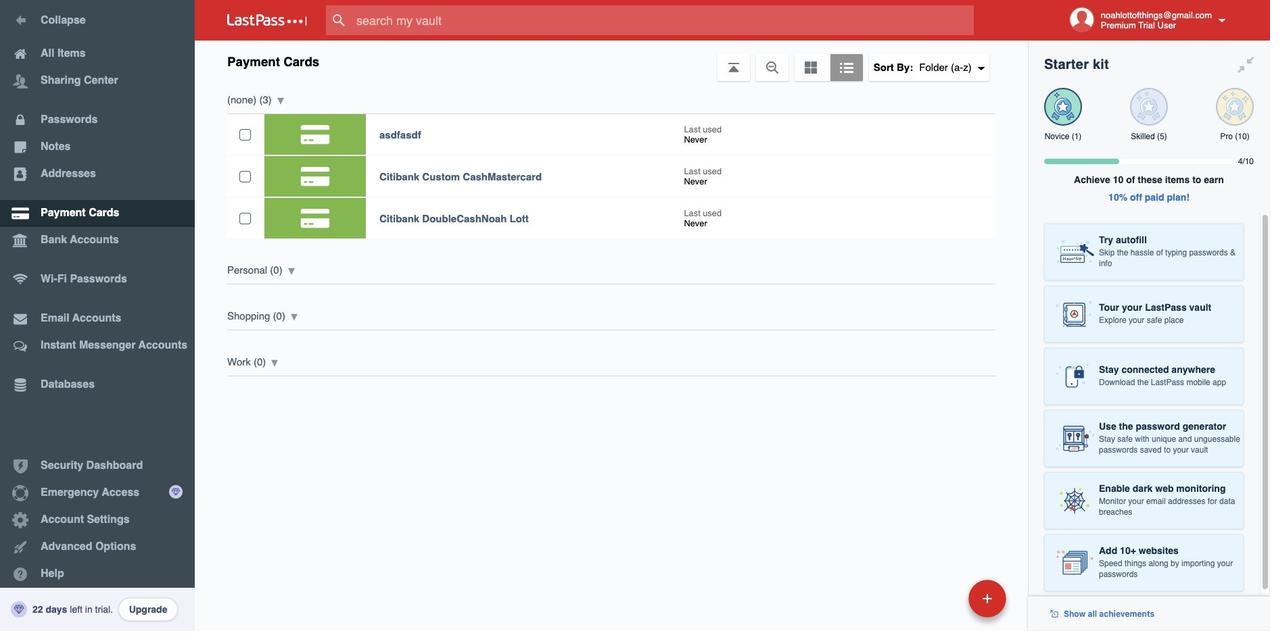 Task type: locate. For each thing, give the bounding box(es) containing it.
lastpass image
[[227, 14, 307, 26]]

search my vault text field
[[326, 5, 1001, 35]]

main navigation navigation
[[0, 0, 195, 632]]



Task type: describe. For each thing, give the bounding box(es) containing it.
Search search field
[[326, 5, 1001, 35]]

new item navigation
[[876, 576, 1015, 632]]

new item element
[[876, 580, 1011, 618]]

vault options navigation
[[195, 41, 1028, 81]]



